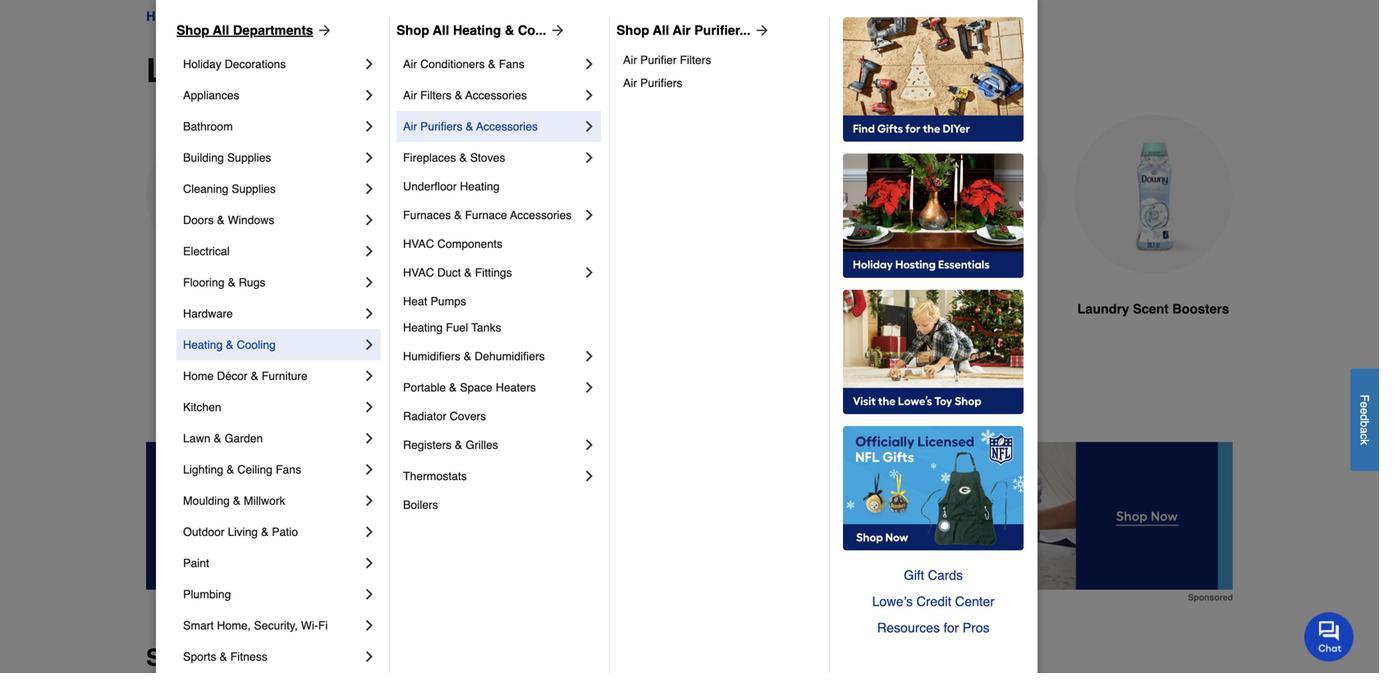 Task type: describe. For each thing, give the bounding box(es) containing it.
home décor & furniture
[[183, 370, 308, 383]]

gift cards link
[[844, 563, 1024, 589]]

purifier
[[641, 53, 677, 67]]

1 vertical spatial cleaning
[[183, 182, 229, 195]]

air inside shop all air purifier... link
[[673, 23, 691, 38]]

washing
[[727, 301, 782, 317]]

chevron right image for bathroom
[[361, 118, 378, 135]]

air purifiers
[[623, 76, 683, 90]]

bathroom link
[[183, 111, 361, 142]]

sports & fitness link
[[183, 641, 361, 673]]

purifier...
[[695, 23, 751, 38]]

registers
[[403, 439, 452, 452]]

heat pumps link
[[403, 288, 598, 315]]

& inside lawn & garden link
[[214, 432, 222, 445]]

shop all air purifier...
[[617, 23, 751, 38]]

thermostats
[[403, 470, 467, 483]]

boilers link
[[403, 492, 598, 518]]

visit the lowe's toy shop. image
[[844, 290, 1024, 415]]

sports
[[183, 651, 216, 664]]

all for air
[[653, 23, 670, 38]]

air for air filters & accessories
[[403, 89, 417, 102]]

accessories for air filters & accessories
[[466, 89, 527, 102]]

removers
[[611, 301, 675, 317]]

shop
[[146, 645, 204, 671]]

accessories for furnaces & furnace accessories
[[510, 209, 572, 222]]

chevron right image for appliances
[[361, 87, 378, 103]]

heating fuel tanks link
[[403, 315, 598, 341]]

find gifts for the diyer. image
[[844, 17, 1024, 142]]

stoves
[[470, 151, 506, 164]]

blue spray bottle of febreze fabric freshener. image
[[889, 115, 1048, 274]]

chevron right image for air conditioners & fans
[[582, 56, 598, 72]]

& inside heating & cooling link
[[226, 338, 234, 352]]

1 vertical spatial cleaning supplies link
[[183, 173, 361, 205]]

& inside flooring & rugs link
[[228, 276, 236, 289]]

orange box of tide washing machine cleaner. image
[[703, 115, 862, 274]]

hvac for hvac components
[[403, 237, 434, 251]]

& inside "furnaces & furnace accessories" 'link'
[[454, 209, 462, 222]]

accessories for air purifiers & accessories
[[476, 120, 538, 133]]

purifiers for air purifiers
[[641, 76, 683, 90]]

fans for lighting & ceiling fans
[[276, 463, 301, 476]]

heat
[[403, 295, 428, 308]]

decorations
[[225, 57, 286, 71]]

& inside 'portable & space heaters' link
[[449, 381, 457, 394]]

holiday hosting essentials. image
[[844, 154, 1024, 278]]

b
[[1359, 421, 1372, 427]]

& inside air conditioners & fans link
[[488, 57, 496, 71]]

chevron right image for moulding & millwork
[[361, 493, 378, 509]]

boilers
[[403, 499, 438, 512]]

holiday
[[183, 57, 222, 71]]

moulding
[[183, 494, 230, 508]]

& inside hvac duct & fittings link
[[464, 266, 472, 279]]

departments
[[233, 23, 313, 38]]

lawn
[[183, 432, 211, 445]]

f
[[1359, 395, 1372, 402]]

garden
[[225, 432, 263, 445]]

cooling
[[237, 338, 276, 352]]

& inside the home décor & furniture link
[[251, 370, 259, 383]]

0 vertical spatial cleaning supplies link
[[197, 7, 311, 26]]

radiator
[[403, 410, 447, 423]]

security,
[[254, 619, 298, 632]]

air purifiers & accessories link
[[403, 111, 582, 142]]

laundry scent boosters link
[[1074, 115, 1234, 359]]

flooring
[[183, 276, 225, 289]]

portable & space heaters link
[[403, 372, 582, 403]]

chevron right image for portable & space heaters
[[582, 379, 598, 396]]

shop for shop all departments
[[177, 23, 209, 38]]

& inside moulding & millwork link
[[233, 494, 241, 508]]

& inside lighting & ceiling fans link
[[227, 463, 234, 476]]

air for air purifiers & accessories
[[403, 120, 417, 133]]

fabric for fabric softeners
[[360, 301, 399, 317]]

chevron right image for lighting & ceiling fans
[[361, 462, 378, 478]]

grilles
[[466, 439, 498, 452]]

& inside sports & fitness link
[[220, 651, 227, 664]]

pros
[[963, 621, 990, 636]]

chevron right image for smart home, security, wi-fi
[[361, 618, 378, 634]]

portable
[[403, 381, 446, 394]]

wi-
[[301, 619, 318, 632]]

air for air purifier filters
[[623, 53, 637, 67]]

holiday decorations link
[[183, 48, 361, 80]]

tanks
[[472, 321, 502, 334]]

air for air conditioners & fans
[[403, 57, 417, 71]]

& inside shop all heating & co... link
[[505, 23, 515, 38]]

chevron right image for doors & windows
[[361, 212, 378, 228]]

& inside "air purifiers & accessories" link
[[466, 120, 474, 133]]

machine
[[785, 301, 838, 317]]

f e e d b a c k button
[[1351, 369, 1380, 471]]

co...
[[518, 23, 547, 38]]

& inside doors & windows link
[[217, 214, 225, 227]]

center
[[956, 594, 995, 609]]

thermostats link
[[403, 461, 582, 492]]

air purifiers link
[[623, 71, 818, 94]]

shop all departments
[[177, 23, 313, 38]]

& inside registers & grilles link
[[455, 439, 463, 452]]

fireplaces
[[403, 151, 456, 164]]

fabric softeners link
[[332, 115, 491, 359]]

chevron right image for cleaning supplies
[[361, 181, 378, 197]]

heating up air conditioners & fans on the top
[[453, 23, 501, 38]]

heating down softeners in the left top of the page
[[403, 321, 443, 334]]

air conditioners & fans link
[[403, 48, 582, 80]]

heaters
[[496, 381, 536, 394]]

all for heating
[[433, 23, 450, 38]]

fabric fresheners
[[911, 301, 1025, 317]]

chevron right image for outdoor living & patio
[[361, 524, 378, 540]]

furnaces & furnace accessories
[[403, 209, 572, 222]]

shop for shop all air purifier...
[[617, 23, 650, 38]]

c
[[1359, 434, 1372, 440]]

home for home
[[146, 9, 183, 24]]

heating & cooling link
[[183, 329, 361, 361]]

sports & fitness
[[183, 651, 268, 664]]

chat invite button image
[[1305, 612, 1355, 662]]

0 vertical spatial cleaning
[[197, 9, 253, 24]]

resources for pros
[[878, 621, 990, 636]]

white bottle of shout stain remover. image
[[517, 115, 677, 274]]

supplies down laundry supplies link
[[285, 52, 422, 90]]

chevron right image for paint
[[361, 555, 378, 572]]

fireplaces & stoves link
[[403, 142, 582, 173]]

air purifier filters link
[[623, 48, 818, 71]]

cleaners
[[755, 321, 811, 336]]

chevron right image for sports & fitness
[[361, 649, 378, 665]]

windows
[[228, 214, 275, 227]]

supplies up 'holiday decorations' 'link'
[[256, 9, 311, 24]]

1 vertical spatial laundry supplies
[[146, 52, 422, 90]]

purifiers for air purifiers & accessories
[[421, 120, 463, 133]]

furnace
[[465, 209, 507, 222]]

f e e d b a c k
[[1359, 395, 1372, 445]]

radiator covers link
[[403, 403, 598, 430]]

chevron right image for heating & cooling
[[361, 337, 378, 353]]

chevron right image for registers & grilles
[[582, 437, 598, 453]]

chevron right image for furnaces & furnace accessories
[[582, 207, 598, 223]]



Task type: vqa. For each thing, say whether or not it's contained in the screenshot.
shop related to shop All Departments
yes



Task type: locate. For each thing, give the bounding box(es) containing it.
green container of gain laundry detergent. image
[[146, 115, 306, 274]]

shop all heating & co...
[[397, 23, 547, 38]]

all up conditioners
[[433, 23, 450, 38]]

arrow right image inside shop all heating & co... link
[[547, 22, 566, 39]]

conditioners
[[421, 57, 485, 71]]

filters down shop all air purifier... link
[[680, 53, 712, 67]]

plumbing
[[183, 588, 231, 601]]

shop all departments link
[[177, 21, 333, 40]]

air down air conditioners & fans on the top
[[403, 89, 417, 102]]

radiator covers
[[403, 410, 486, 423]]

resources for pros link
[[844, 615, 1024, 641]]

1 horizontal spatial home
[[183, 370, 214, 383]]

heating fuel tanks
[[403, 321, 502, 334]]

chevron right image for flooring & rugs
[[361, 274, 378, 291]]

arrow right image for shop all heating & co...
[[547, 22, 566, 39]]

shop up purifier
[[617, 23, 650, 38]]

1 vertical spatial filters
[[421, 89, 452, 102]]

0 vertical spatial filters
[[680, 53, 712, 67]]

& left space
[[449, 381, 457, 394]]

& left cooling
[[226, 338, 234, 352]]

shop up conditioners
[[397, 23, 430, 38]]

laundry right the departments
[[325, 9, 373, 24]]

& left furnace
[[454, 209, 462, 222]]

fireplaces & stoves
[[403, 151, 506, 164]]

0 horizontal spatial all
[[213, 23, 229, 38]]

flooring & rugs link
[[183, 267, 361, 298]]

by
[[210, 645, 237, 671]]

plumbing link
[[183, 579, 361, 610]]

2 hvac from the top
[[403, 266, 434, 279]]

& down fuel on the left of the page
[[464, 350, 472, 363]]

home décor & furniture link
[[183, 361, 361, 392]]

fabric
[[360, 301, 399, 317], [911, 301, 951, 317]]

k
[[1359, 440, 1372, 445]]

all up the 'holiday decorations'
[[213, 23, 229, 38]]

chevron right image for holiday decorations
[[361, 56, 378, 72]]

cleaning supplies link up decorations
[[197, 7, 311, 26]]

hvac up heat
[[403, 266, 434, 279]]

1 all from the left
[[213, 23, 229, 38]]

& left co...
[[505, 23, 515, 38]]

cleaning up the 'holiday decorations'
[[197, 9, 253, 24]]

hvac for hvac duct & fittings
[[403, 266, 434, 279]]

air for air purifiers
[[623, 76, 637, 90]]

0 vertical spatial fans
[[499, 57, 525, 71]]

2 horizontal spatial all
[[653, 23, 670, 38]]

arrow right image up air conditioners & fans link
[[547, 22, 566, 39]]

boosters
[[1173, 301, 1230, 317]]

chevron right image for lawn & garden
[[361, 430, 378, 447]]

3 shop from the left
[[617, 23, 650, 38]]

laundry left stain
[[520, 301, 572, 317]]

underfloor
[[403, 180, 457, 193]]

cleaning supplies link up windows
[[183, 173, 361, 205]]

air left conditioners
[[403, 57, 417, 71]]

cleaning down building
[[183, 182, 229, 195]]

air purifiers & accessories
[[403, 120, 538, 133]]

fabric for fabric fresheners
[[911, 301, 951, 317]]

1 horizontal spatial shop
[[397, 23, 430, 38]]

& inside air filters & accessories link
[[455, 89, 463, 102]]

supplies
[[256, 9, 311, 24], [377, 9, 427, 24], [285, 52, 422, 90], [227, 151, 271, 164], [232, 182, 276, 195]]

& left ceiling
[[227, 463, 234, 476]]

1 horizontal spatial arrow right image
[[547, 22, 566, 39]]

0 vertical spatial cleaning supplies
[[197, 9, 311, 24]]

appliances link
[[183, 80, 361, 111]]

air inside "air purifiers & accessories" link
[[403, 120, 417, 133]]

purifiers up fireplaces
[[421, 120, 463, 133]]

chevron right image for humidifiers & dehumidifiers
[[582, 348, 598, 365]]

0 vertical spatial purifiers
[[641, 76, 683, 90]]

2 all from the left
[[433, 23, 450, 38]]

fabric left fresheners at the top right
[[911, 301, 951, 317]]

smart home, security, wi-fi
[[183, 619, 328, 632]]

filters
[[680, 53, 712, 67], [421, 89, 452, 102]]

home for home décor & furniture
[[183, 370, 214, 383]]

heat pumps
[[403, 295, 467, 308]]

& inside outdoor living & patio link
[[261, 526, 269, 539]]

gift cards
[[904, 568, 963, 583]]

chevron right image
[[361, 87, 378, 103], [361, 118, 378, 135], [361, 181, 378, 197], [582, 207, 598, 223], [361, 243, 378, 260], [582, 264, 598, 281], [361, 274, 378, 291], [361, 306, 378, 322], [361, 337, 378, 353], [361, 368, 378, 384], [582, 437, 598, 453], [582, 468, 598, 485], [361, 555, 378, 572], [361, 586, 378, 603], [361, 649, 378, 665]]

doors & windows
[[183, 214, 275, 227]]

0 horizontal spatial purifiers
[[421, 120, 463, 133]]

heating up furnace
[[460, 180, 500, 193]]

1 vertical spatial purifiers
[[421, 120, 463, 133]]

electrical
[[183, 245, 230, 258]]

air conditioners & fans
[[403, 57, 525, 71]]

d
[[1359, 415, 1372, 421]]

bottle of downy laundry scent booster. image
[[1074, 115, 1234, 274]]

1 vertical spatial cleaning supplies
[[183, 182, 276, 195]]

0 vertical spatial accessories
[[466, 89, 527, 102]]

moulding & millwork link
[[183, 485, 361, 517]]

lawn & garden
[[183, 432, 263, 445]]

kitchen link
[[183, 392, 361, 423]]

heating down hardware
[[183, 338, 223, 352]]

& left patio
[[261, 526, 269, 539]]

fresheners
[[954, 301, 1025, 317]]

1 vertical spatial fans
[[276, 463, 301, 476]]

laundry left scent
[[1078, 301, 1130, 317]]

2 vertical spatial accessories
[[510, 209, 572, 222]]

paint link
[[183, 548, 361, 579]]

0 horizontal spatial home
[[146, 9, 183, 24]]

1 fabric from the left
[[360, 301, 399, 317]]

holiday decorations
[[183, 57, 286, 71]]

1 horizontal spatial all
[[433, 23, 450, 38]]

chevron right image for air purifiers & accessories
[[582, 118, 598, 135]]

registers & grilles link
[[403, 430, 582, 461]]

smart
[[183, 619, 214, 632]]

outdoor living & patio link
[[183, 517, 361, 548]]

1 shop from the left
[[177, 23, 209, 38]]

1 horizontal spatial fabric
[[911, 301, 951, 317]]

shop
[[177, 23, 209, 38], [397, 23, 430, 38], [617, 23, 650, 38]]

accessories inside 'link'
[[510, 209, 572, 222]]

air left purifier
[[623, 53, 637, 67]]

laundry supplies link
[[325, 7, 427, 26]]

accessories up "air purifiers & accessories" link
[[466, 89, 527, 102]]

& right duct at left
[[464, 266, 472, 279]]

arrow right image for shop all departments
[[313, 22, 333, 39]]

1 vertical spatial accessories
[[476, 120, 538, 133]]

laundry for bottle of downy laundry scent booster. image
[[1078, 301, 1130, 317]]

purifiers down purifier
[[641, 76, 683, 90]]

millwork
[[244, 494, 285, 508]]

fans up air filters & accessories link
[[499, 57, 525, 71]]

shop for shop all heating & co...
[[397, 23, 430, 38]]

fi
[[318, 619, 328, 632]]

appliances
[[183, 89, 239, 102]]

cleaning supplies up decorations
[[197, 9, 311, 24]]

chevron right image
[[361, 56, 378, 72], [582, 56, 598, 72], [582, 87, 598, 103], [582, 118, 598, 135], [361, 149, 378, 166], [582, 149, 598, 166], [361, 212, 378, 228], [582, 348, 598, 365], [582, 379, 598, 396], [361, 399, 378, 416], [361, 430, 378, 447], [361, 462, 378, 478], [361, 493, 378, 509], [361, 524, 378, 540], [361, 618, 378, 634]]

duct
[[438, 266, 461, 279]]

laundry down shop all departments
[[146, 52, 276, 90]]

furniture
[[262, 370, 308, 383]]

brand
[[243, 645, 310, 671]]

supplies up conditioners
[[377, 9, 427, 24]]

advertisement region
[[146, 442, 1234, 602]]

laundry scent boosters
[[1078, 301, 1230, 317]]

2 arrow right image from the left
[[547, 22, 566, 39]]

bathroom
[[183, 120, 233, 133]]

2 horizontal spatial shop
[[617, 23, 650, 38]]

home link
[[146, 7, 183, 26]]

air up fireplaces
[[403, 120, 417, 133]]

1 horizontal spatial filters
[[680, 53, 712, 67]]

0 vertical spatial hvac
[[403, 237, 434, 251]]

filters down conditioners
[[421, 89, 452, 102]]

chevron right image for building supplies
[[361, 149, 378, 166]]

& right the "doors"
[[217, 214, 225, 227]]

arrow right image up 'holiday decorations' 'link'
[[313, 22, 333, 39]]

1 vertical spatial home
[[183, 370, 214, 383]]

home
[[146, 9, 183, 24], [183, 370, 214, 383]]

ceiling
[[237, 463, 273, 476]]

1 arrow right image from the left
[[313, 22, 333, 39]]

air inside air conditioners & fans link
[[403, 57, 417, 71]]

chevron right image for fireplaces & stoves
[[582, 149, 598, 166]]

chevron right image for plumbing
[[361, 586, 378, 603]]

hardware link
[[183, 298, 361, 329]]

& left stoves
[[460, 151, 467, 164]]

1 horizontal spatial purifiers
[[641, 76, 683, 90]]

fabric inside "link"
[[911, 301, 951, 317]]

air inside air filters & accessories link
[[403, 89, 417, 102]]

1 vertical spatial hvac
[[403, 266, 434, 279]]

& down air filters & accessories
[[466, 120, 474, 133]]

& inside "fireplaces & stoves" link
[[460, 151, 467, 164]]

chevron right image for electrical
[[361, 243, 378, 260]]

registers & grilles
[[403, 439, 498, 452]]

cleaning supplies up doors & windows
[[183, 182, 276, 195]]

shop up 'holiday'
[[177, 23, 209, 38]]

0 horizontal spatial filters
[[421, 89, 452, 102]]

laundry stain removers
[[520, 301, 675, 317]]

hvac duct & fittings link
[[403, 257, 582, 288]]

building
[[183, 151, 224, 164]]

e up b
[[1359, 408, 1372, 415]]

arrow right image
[[751, 22, 771, 39]]

electrical link
[[183, 236, 361, 267]]

hvac duct & fittings
[[403, 266, 512, 279]]

2 fabric from the left
[[911, 301, 951, 317]]

fans right ceiling
[[276, 463, 301, 476]]

blue bottle of downy fabric softener. image
[[332, 115, 491, 274]]

air purifier filters
[[623, 53, 712, 67]]

laundry for white bottle of shout stain remover. image
[[520, 301, 572, 317]]

0 horizontal spatial fabric
[[360, 301, 399, 317]]

0 horizontal spatial arrow right image
[[313, 22, 333, 39]]

chevron right image for home décor & furniture
[[361, 368, 378, 384]]

doors
[[183, 214, 214, 227]]

all up purifier
[[653, 23, 670, 38]]

chevron right image for kitchen
[[361, 399, 378, 416]]

0 horizontal spatial fans
[[276, 463, 301, 476]]

& inside the humidifiers & dehumidifiers link
[[464, 350, 472, 363]]

& left the grilles
[[455, 439, 463, 452]]

for
[[944, 621, 959, 636]]

chevron right image for air filters & accessories
[[582, 87, 598, 103]]

& right 'lawn'
[[214, 432, 222, 445]]

laundry detergent link
[[146, 115, 306, 359]]

fabric left heat
[[360, 301, 399, 317]]

lowe's
[[873, 594, 913, 609]]

chevron right image for thermostats
[[582, 468, 598, 485]]

shop by brand
[[146, 645, 310, 671]]

& left rugs
[[228, 276, 236, 289]]

supplies inside 'link'
[[227, 151, 271, 164]]

supplies up windows
[[232, 182, 276, 195]]

purifiers
[[641, 76, 683, 90], [421, 120, 463, 133]]

washing machine cleaners
[[727, 301, 838, 336]]

3 all from the left
[[653, 23, 670, 38]]

& down air conditioners & fans on the top
[[455, 89, 463, 102]]

air filters & accessories link
[[403, 80, 582, 111]]

hvac down furnaces
[[403, 237, 434, 251]]

1 hvac from the top
[[403, 237, 434, 251]]

air inside air purifier filters link
[[623, 53, 637, 67]]

patio
[[272, 526, 298, 539]]

smart home, security, wi-fi link
[[183, 610, 361, 641]]

hvac components
[[403, 237, 503, 251]]

1 e from the top
[[1359, 402, 1372, 408]]

air
[[673, 23, 691, 38], [623, 53, 637, 67], [403, 57, 417, 71], [623, 76, 637, 90], [403, 89, 417, 102], [403, 120, 417, 133]]

arrow right image inside shop all departments link
[[313, 22, 333, 39]]

1 horizontal spatial fans
[[499, 57, 525, 71]]

stain
[[575, 301, 607, 317]]

supplies down bathroom link
[[227, 151, 271, 164]]

& right décor
[[251, 370, 259, 383]]

0 vertical spatial home
[[146, 9, 183, 24]]

furnaces & furnace accessories link
[[403, 200, 582, 231]]

e up d
[[1359, 402, 1372, 408]]

2 e from the top
[[1359, 408, 1372, 415]]

laundry down "flooring"
[[167, 301, 219, 317]]

officially licensed n f l gifts. shop now. image
[[844, 426, 1024, 551]]

hardware
[[183, 307, 233, 320]]

fittings
[[475, 266, 512, 279]]

& up air filters & accessories link
[[488, 57, 496, 71]]

all
[[213, 23, 229, 38], [433, 23, 450, 38], [653, 23, 670, 38]]

& left the millwork
[[233, 494, 241, 508]]

2 shop from the left
[[397, 23, 430, 38]]

softeners
[[403, 301, 463, 317]]

accessories up "fireplaces & stoves" link
[[476, 120, 538, 133]]

home inside the home décor & furniture link
[[183, 370, 214, 383]]

air down air purifier filters
[[623, 76, 637, 90]]

building supplies
[[183, 151, 271, 164]]

0 horizontal spatial shop
[[177, 23, 209, 38]]

all for departments
[[213, 23, 229, 38]]

fans for air conditioners & fans
[[499, 57, 525, 71]]

shop all heating & co... link
[[397, 21, 566, 40]]

chevron right image for hvac duct & fittings
[[582, 264, 598, 281]]

underfloor heating link
[[403, 173, 598, 200]]

décor
[[217, 370, 248, 383]]

arrow right image
[[313, 22, 333, 39], [547, 22, 566, 39]]

washing machine cleaners link
[[703, 115, 862, 378]]

accessories down underfloor heating link
[[510, 209, 572, 222]]

air up air purifier filters
[[673, 23, 691, 38]]

laundry for the green container of gain laundry detergent. image
[[167, 301, 219, 317]]

fuel
[[446, 321, 468, 334]]

humidifiers & dehumidifiers link
[[403, 341, 582, 372]]

chevron right image for hardware
[[361, 306, 378, 322]]

air filters & accessories
[[403, 89, 527, 102]]

0 vertical spatial laundry supplies
[[325, 9, 427, 24]]

& right sports
[[220, 651, 227, 664]]



